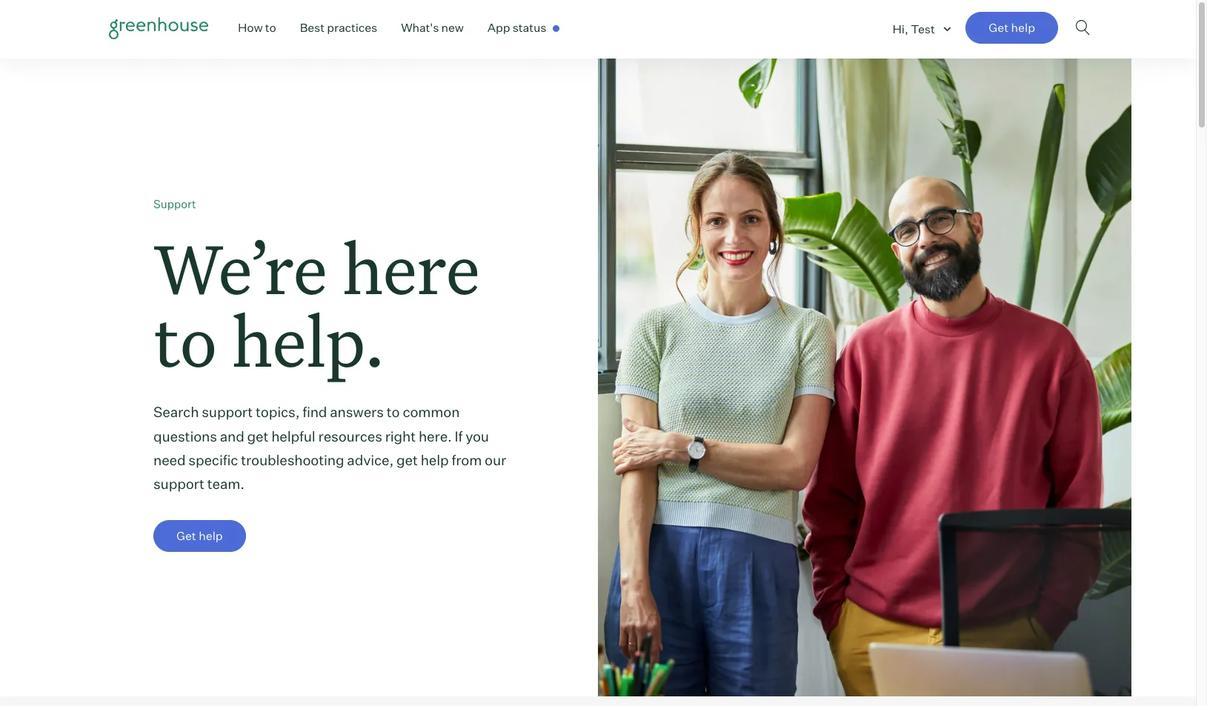 Task type: vqa. For each thing, say whether or not it's contained in the screenshot.
for in the to generate the API key for Gem.
no



Task type: locate. For each thing, give the bounding box(es) containing it.
get help inside we're here to help. main content
[[176, 528, 223, 543]]

and
[[220, 428, 244, 445]]

what's new
[[401, 20, 464, 35]]

if
[[455, 428, 463, 445]]

help
[[1012, 20, 1036, 35], [421, 452, 449, 469], [199, 528, 223, 543]]

0 vertical spatial get help
[[989, 20, 1036, 35]]

help inside search support topics, find answers to common questions and get helpful resources right here. if you need specific troubleshooting advice, get help from our support team.
[[421, 452, 449, 469]]

2 vertical spatial help
[[199, 528, 223, 543]]

1 horizontal spatial to
[[265, 20, 276, 35]]

support down the need
[[153, 476, 205, 493]]

2 vertical spatial to
[[387, 404, 400, 421]]

1 vertical spatial get
[[176, 528, 196, 543]]

right
[[385, 428, 416, 445]]

get right and at bottom left
[[247, 428, 269, 445]]

we're here to help. main content
[[0, 51, 1197, 707]]

0 horizontal spatial to
[[153, 295, 217, 386]]

0 vertical spatial get
[[989, 20, 1009, 35]]

1 vertical spatial get help
[[176, 528, 223, 543]]

0 vertical spatial get help link
[[966, 12, 1059, 44]]

get
[[247, 428, 269, 445], [397, 452, 418, 469]]

here
[[342, 222, 480, 313]]

practices
[[327, 20, 378, 35]]

help.
[[232, 295, 386, 386]]

status
[[513, 20, 547, 35]]

common
[[403, 404, 460, 421]]

hi, test button
[[893, 21, 952, 36]]

1 horizontal spatial get
[[397, 452, 418, 469]]

0 horizontal spatial get help link
[[153, 520, 246, 552]]

get help
[[989, 20, 1036, 35], [176, 528, 223, 543]]

how
[[238, 20, 263, 35]]

we're
[[153, 222, 327, 313]]

to up right
[[387, 404, 400, 421]]

to
[[265, 20, 276, 35], [153, 295, 217, 386], [387, 404, 400, 421]]

0 horizontal spatial get
[[247, 428, 269, 445]]

get help for get help link inside we're here to help. main content
[[176, 528, 223, 543]]

best practices
[[300, 20, 378, 35]]

to inside dropdown button
[[265, 20, 276, 35]]

0 horizontal spatial get
[[176, 528, 196, 543]]

app status
[[488, 20, 547, 35]]

0 vertical spatial to
[[265, 20, 276, 35]]

1 vertical spatial support
[[153, 476, 205, 493]]

get down right
[[397, 452, 418, 469]]

1 horizontal spatial get help
[[989, 20, 1036, 35]]

to inside search support topics, find answers to common questions and get helpful resources right here. if you need specific troubleshooting advice, get help from our support team.
[[387, 404, 400, 421]]

support up and at bottom left
[[202, 404, 253, 421]]

from
[[452, 452, 482, 469]]

1 horizontal spatial get help link
[[966, 12, 1059, 44]]

2 horizontal spatial to
[[387, 404, 400, 421]]

help for get help link inside we're here to help. main content
[[199, 528, 223, 543]]

best practices button
[[300, 18, 378, 37]]

our
[[485, 452, 507, 469]]

specific
[[189, 452, 238, 469]]

0 horizontal spatial help
[[199, 528, 223, 543]]

0 vertical spatial help
[[1012, 20, 1036, 35]]

answers
[[330, 404, 384, 421]]

1 horizontal spatial help
[[421, 452, 449, 469]]

get
[[989, 20, 1009, 35], [176, 528, 196, 543]]

app
[[488, 20, 510, 35]]

search support topics, find answers to common questions and get helpful resources right here. if you need specific troubleshooting advice, get help from our support team.
[[153, 404, 507, 493]]

to right how
[[265, 20, 276, 35]]

1 vertical spatial help
[[421, 452, 449, 469]]

get for get help link inside we're here to help. main content
[[176, 528, 196, 543]]

1 vertical spatial get help link
[[153, 520, 246, 552]]

new
[[442, 20, 464, 35]]

helpful
[[272, 428, 316, 445]]

to up search
[[153, 295, 217, 386]]

1 vertical spatial to
[[153, 295, 217, 386]]

get inside we're here to help. main content
[[176, 528, 196, 543]]

2 horizontal spatial help
[[1012, 20, 1036, 35]]

support
[[153, 198, 196, 212]]

get help link
[[966, 12, 1059, 44], [153, 520, 246, 552]]

1 horizontal spatial get
[[989, 20, 1009, 35]]

0 horizontal spatial get help
[[176, 528, 223, 543]]

best
[[300, 20, 325, 35]]

support
[[202, 404, 253, 421], [153, 476, 205, 493]]

what's
[[401, 20, 439, 35]]

1 vertical spatial get
[[397, 452, 418, 469]]



Task type: describe. For each thing, give the bounding box(es) containing it.
hi, test
[[893, 21, 936, 36]]

help for get help link to the right
[[1012, 20, 1036, 35]]

team.
[[207, 476, 245, 493]]

how to
[[238, 20, 276, 35]]

get for get help link to the right
[[989, 20, 1009, 35]]

how to button
[[238, 18, 276, 37]]

two coworkers smiling and standing in front of a plant image
[[598, 51, 1132, 697]]

troubleshooting
[[241, 452, 344, 469]]

here.
[[419, 428, 452, 445]]

we're here to help.
[[153, 222, 480, 386]]

get help for get help link to the right
[[989, 20, 1036, 35]]

you
[[466, 428, 489, 445]]

resources
[[318, 428, 382, 445]]

app status link
[[488, 20, 564, 35]]

find
[[303, 404, 327, 421]]

0 vertical spatial get
[[247, 428, 269, 445]]

to inside we're here to help.
[[153, 295, 217, 386]]

questions
[[153, 428, 217, 445]]

test
[[912, 21, 936, 36]]

hi,
[[893, 21, 909, 36]]

0 vertical spatial support
[[202, 404, 253, 421]]

advice,
[[347, 452, 394, 469]]

search
[[153, 404, 199, 421]]

need
[[153, 452, 186, 469]]

get help link inside we're here to help. main content
[[153, 520, 246, 552]]

topics,
[[256, 404, 300, 421]]

what's new link
[[401, 20, 464, 35]]



